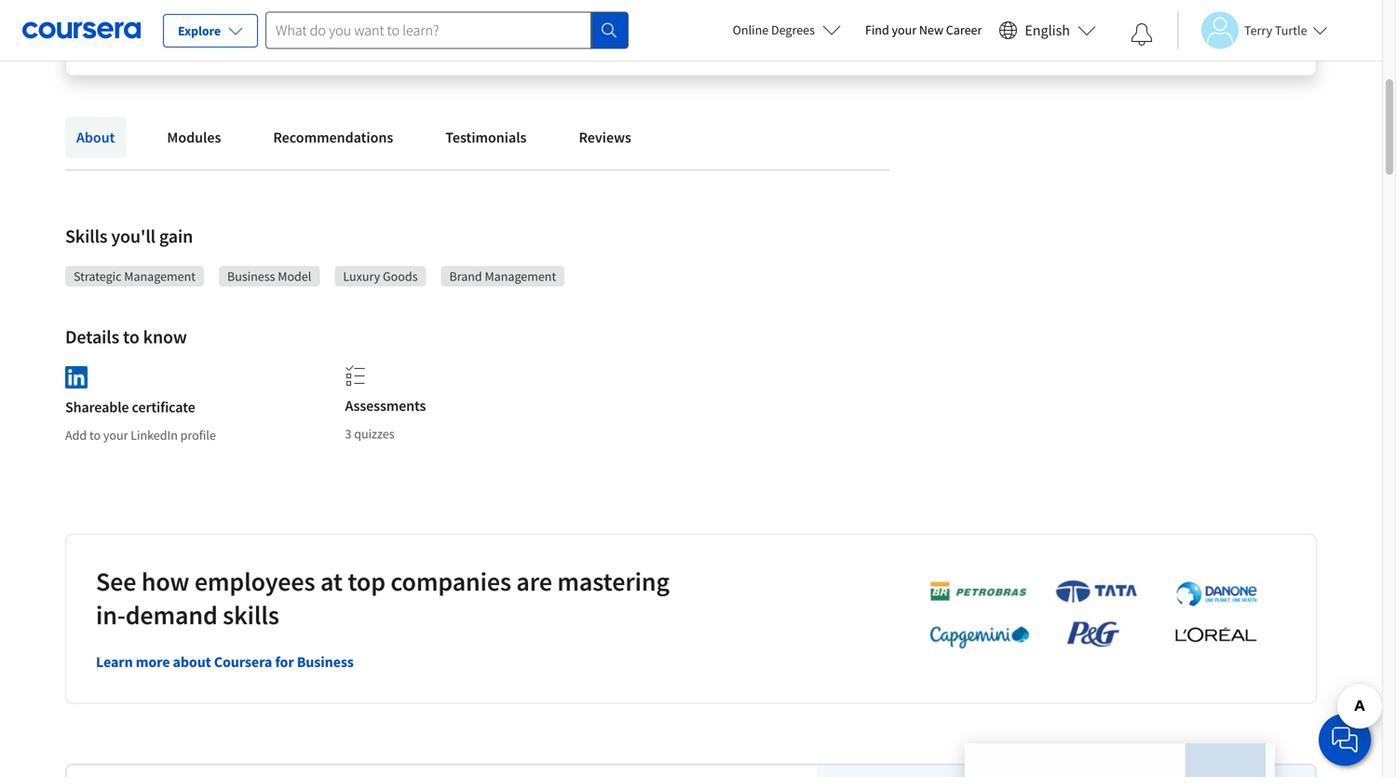 Task type: vqa. For each thing, say whether or not it's contained in the screenshot.
"development" to the right
no



Task type: describe. For each thing, give the bounding box(es) containing it.
coursera image
[[22, 15, 141, 45]]

new
[[920, 21, 944, 38]]

about
[[173, 653, 211, 672]]

skills
[[65, 225, 108, 248]]

coursera enterprise logos image
[[902, 579, 1275, 659]]

pace
[[1137, 13, 1162, 29]]

learn for learn at your own pace
[[1036, 13, 1067, 29]]

show notifications image
[[1131, 23, 1154, 46]]

know
[[143, 325, 187, 349]]

terry turtle button
[[1178, 12, 1329, 49]]

explore
[[178, 22, 221, 39]]

What do you want to learn? text field
[[266, 12, 592, 49]]

online
[[733, 21, 769, 38]]

certificate
[[132, 398, 195, 417]]

learn at your own pace
[[1036, 13, 1162, 29]]

3 weeks at 4 hours a week
[[577, 13, 717, 29]]

details
[[65, 325, 119, 349]]

luxury
[[343, 268, 380, 285]]

turtle
[[1276, 22, 1308, 39]]

career
[[947, 21, 983, 38]]

reviews)
[[274, 13, 319, 29]]

about link
[[65, 117, 126, 158]]

coursera career certificate image
[[965, 744, 1276, 777]]

brand
[[450, 268, 482, 285]]

find your new career
[[866, 21, 983, 38]]

own
[[1110, 13, 1134, 29]]

find
[[866, 21, 890, 38]]

how
[[142, 565, 189, 598]]

testimonials link
[[435, 117, 538, 158]]

your for pace
[[1083, 13, 1108, 29]]

more
[[136, 653, 170, 672]]

3 for 3 quizzes
[[345, 425, 352, 442]]

terry turtle
[[1245, 22, 1308, 39]]

find your new career link
[[856, 19, 992, 42]]

recommendations link
[[262, 117, 405, 158]]

english button
[[992, 0, 1104, 61]]

skills you'll gain
[[65, 225, 193, 248]]

2 horizontal spatial at
[[1070, 13, 1080, 29]]

explore button
[[163, 14, 258, 48]]

coursera
[[214, 653, 272, 672]]

are
[[517, 565, 553, 598]]

in-
[[96, 599, 126, 632]]

degrees
[[772, 21, 815, 38]]

learn for learn more about coursera for business
[[96, 653, 133, 672]]

strategic
[[74, 268, 122, 285]]

employees
[[195, 565, 315, 598]]

to for know
[[123, 325, 140, 349]]

reviews link
[[568, 117, 643, 158]]

your for profile
[[103, 427, 128, 444]]

recommendations
[[273, 128, 394, 147]]

luxury goods
[[343, 268, 418, 285]]

quizzes
[[354, 425, 395, 442]]



Task type: locate. For each thing, give the bounding box(es) containing it.
0 horizontal spatial learn
[[96, 653, 133, 672]]

1 management from the left
[[124, 268, 196, 285]]

to for your
[[89, 427, 101, 444]]

learn more about coursera for business
[[96, 653, 354, 672]]

management for strategic management
[[124, 268, 196, 285]]

4
[[636, 13, 642, 29]]

3 quizzes
[[345, 425, 395, 442]]

goods
[[383, 268, 418, 285]]

business model
[[227, 268, 312, 285]]

about
[[76, 128, 115, 147]]

see
[[96, 565, 136, 598]]

reviews
[[579, 128, 632, 147]]

1 horizontal spatial business
[[297, 653, 354, 672]]

assessments
[[345, 397, 426, 415]]

a
[[679, 13, 685, 29]]

(5,595 reviews)
[[238, 13, 319, 29]]

mastering
[[558, 565, 670, 598]]

shareable
[[65, 398, 129, 417]]

0 horizontal spatial at
[[321, 565, 343, 598]]

modules
[[167, 128, 221, 147]]

None search field
[[266, 12, 629, 49]]

3 left quizzes
[[345, 425, 352, 442]]

strategic management
[[74, 268, 196, 285]]

learn left more at the left
[[96, 653, 133, 672]]

add to your linkedin profile
[[65, 427, 216, 444]]

learn
[[1036, 13, 1067, 29], [96, 653, 133, 672]]

1 horizontal spatial management
[[485, 268, 557, 285]]

at left top on the bottom of page
[[321, 565, 343, 598]]

management right brand on the top left
[[485, 268, 557, 285]]

management for brand management
[[485, 268, 557, 285]]

2 horizontal spatial your
[[1083, 13, 1108, 29]]

linkedin
[[131, 427, 178, 444]]

at left own
[[1070, 13, 1080, 29]]

1 horizontal spatial learn
[[1036, 13, 1067, 29]]

to right add
[[89, 427, 101, 444]]

modules link
[[156, 117, 232, 158]]

business left model
[[227, 268, 275, 285]]

2 management from the left
[[485, 268, 557, 285]]

testimonials
[[446, 128, 527, 147]]

1 horizontal spatial your
[[892, 21, 917, 38]]

gain
[[159, 225, 193, 248]]

for
[[275, 653, 294, 672]]

you'll
[[111, 225, 156, 248]]

week
[[688, 13, 717, 29]]

skills
[[223, 599, 279, 632]]

brand management
[[450, 268, 557, 285]]

model
[[278, 268, 312, 285]]

business
[[227, 268, 275, 285], [297, 653, 354, 672]]

(5,595
[[238, 13, 271, 29]]

0 horizontal spatial your
[[103, 427, 128, 444]]

chat with us image
[[1331, 725, 1361, 755]]

management down gain
[[124, 268, 196, 285]]

demand
[[126, 599, 218, 632]]

shareable certificate
[[65, 398, 195, 417]]

1 vertical spatial 3
[[345, 425, 352, 442]]

terry
[[1245, 22, 1273, 39]]

top
[[348, 565, 386, 598]]

learn left own
[[1036, 13, 1067, 29]]

1 horizontal spatial to
[[123, 325, 140, 349]]

learn more about coursera for business link
[[96, 653, 354, 672]]

hours
[[645, 13, 676, 29]]

at
[[623, 13, 633, 29], [1070, 13, 1080, 29], [321, 565, 343, 598]]

to
[[123, 325, 140, 349], [89, 427, 101, 444]]

your
[[1083, 13, 1108, 29], [892, 21, 917, 38], [103, 427, 128, 444]]

1 vertical spatial learn
[[96, 653, 133, 672]]

1 vertical spatial to
[[89, 427, 101, 444]]

see how employees at top companies are mastering in-demand skills
[[96, 565, 670, 632]]

your right the find
[[892, 21, 917, 38]]

your left own
[[1083, 13, 1108, 29]]

at inside the see how employees at top companies are mastering in-demand skills
[[321, 565, 343, 598]]

profile
[[180, 427, 216, 444]]

add
[[65, 427, 87, 444]]

weeks
[[586, 13, 620, 29]]

1 horizontal spatial at
[[623, 13, 633, 29]]

online degrees button
[[718, 9, 856, 50]]

to left know
[[123, 325, 140, 349]]

0 horizontal spatial management
[[124, 268, 196, 285]]

business right for
[[297, 653, 354, 672]]

0 vertical spatial 3
[[577, 13, 583, 29]]

english
[[1025, 21, 1071, 40]]

details to know
[[65, 325, 187, 349]]

1 horizontal spatial 3
[[577, 13, 583, 29]]

at left 4
[[623, 13, 633, 29]]

1 vertical spatial business
[[297, 653, 354, 672]]

0 horizontal spatial to
[[89, 427, 101, 444]]

companies
[[391, 565, 512, 598]]

3
[[577, 13, 583, 29], [345, 425, 352, 442]]

0 vertical spatial to
[[123, 325, 140, 349]]

management
[[124, 268, 196, 285], [485, 268, 557, 285]]

0 vertical spatial learn
[[1036, 13, 1067, 29]]

0 vertical spatial business
[[227, 268, 275, 285]]

online degrees
[[733, 21, 815, 38]]

3 left weeks
[[577, 13, 583, 29]]

0 horizontal spatial business
[[227, 268, 275, 285]]

your down shareable certificate on the left of page
[[103, 427, 128, 444]]

0 horizontal spatial 3
[[345, 425, 352, 442]]

3 for 3 weeks at 4 hours a week
[[577, 13, 583, 29]]



